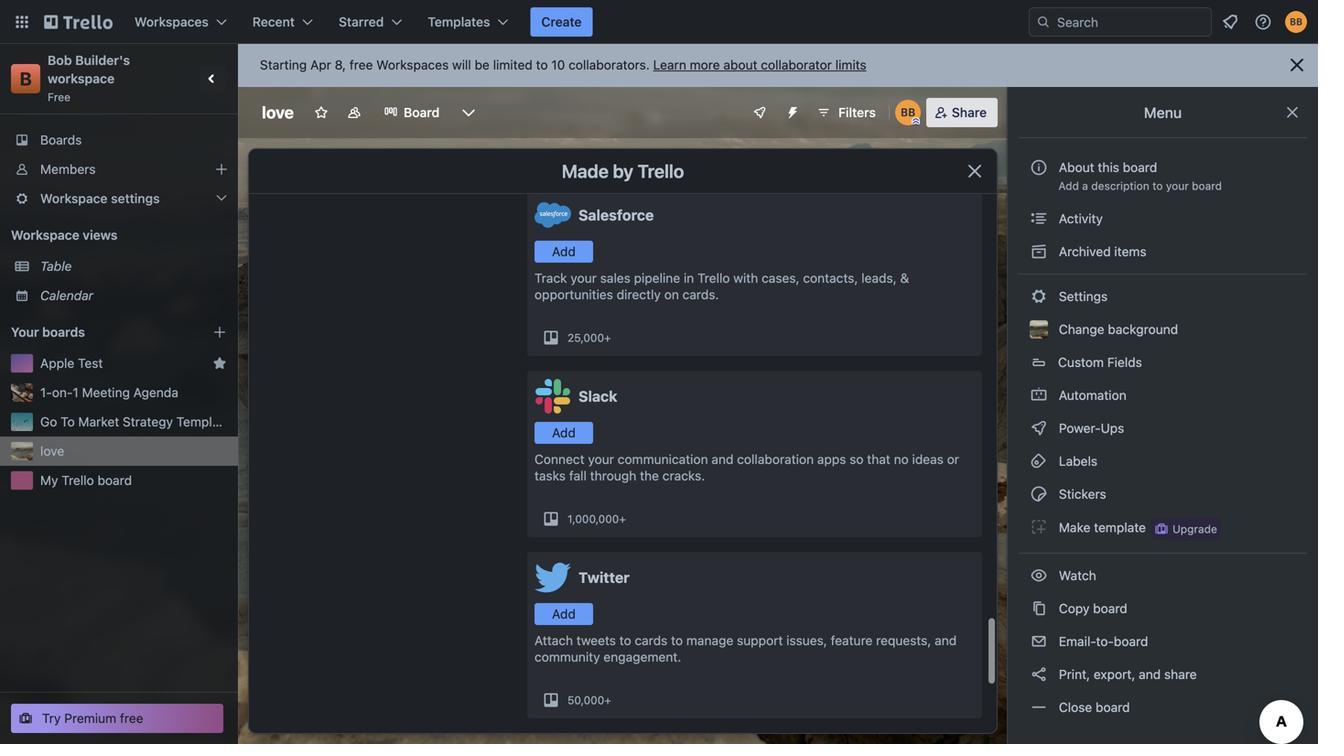 Task type: locate. For each thing, give the bounding box(es) containing it.
power-
[[1059, 421, 1101, 436]]

apr
[[310, 57, 331, 72]]

+ down engagement.
[[605, 694, 612, 707]]

sm image inside labels link
[[1030, 452, 1049, 471]]

0 vertical spatial and
[[712, 452, 734, 467]]

my trello board link
[[40, 472, 227, 490]]

sm image inside close board link
[[1030, 699, 1049, 717]]

starred icon image
[[212, 356, 227, 371]]

archived
[[1059, 244, 1111, 259]]

free inside button
[[120, 711, 143, 726]]

3 add button from the top
[[535, 604, 593, 626]]

1 vertical spatial free
[[120, 711, 143, 726]]

0 vertical spatial add button
[[535, 241, 593, 263]]

stickers link
[[1019, 480, 1308, 509]]

your up activity link
[[1167, 180, 1189, 192]]

apps
[[818, 452, 847, 467]]

3 sm image from the top
[[1030, 485, 1049, 504]]

0 horizontal spatial free
[[120, 711, 143, 726]]

sm image left watch at the bottom right
[[1030, 567, 1049, 585]]

trello right 'my'
[[62, 473, 94, 488]]

change background link
[[1019, 315, 1308, 344]]

apple test
[[40, 356, 103, 371]]

0 horizontal spatial love
[[40, 444, 64, 459]]

4 sm image from the top
[[1030, 518, 1049, 537]]

add button for salesforce
[[535, 241, 593, 263]]

workspaces
[[135, 14, 209, 29], [377, 57, 449, 72]]

market
[[78, 414, 119, 430]]

+ for slack
[[619, 513, 626, 526]]

add button up connect at left
[[535, 422, 593, 444]]

print,
[[1059, 667, 1091, 682]]

sm image left close
[[1030, 699, 1049, 717]]

board up activity link
[[1193, 180, 1223, 192]]

board link
[[373, 98, 451, 127]]

your inside the about this board add a description to your board
[[1167, 180, 1189, 192]]

5 sm image from the top
[[1030, 633, 1049, 651]]

sm image
[[1030, 210, 1049, 228], [1030, 243, 1049, 261], [1030, 288, 1049, 306], [1030, 419, 1049, 438], [1030, 633, 1049, 651], [1030, 666, 1049, 684]]

2 add button from the top
[[535, 422, 593, 444]]

sm image inside copy board link
[[1030, 600, 1049, 618]]

love up 'my'
[[40, 444, 64, 459]]

power-ups
[[1056, 421, 1128, 436]]

this member is an admin of this board. image
[[912, 117, 920, 125]]

automation image
[[778, 98, 804, 124]]

add left a
[[1059, 180, 1080, 192]]

workspace up 'table'
[[11, 228, 79, 243]]

0 horizontal spatial workspaces
[[135, 14, 209, 29]]

1 vertical spatial trello
[[698, 271, 730, 286]]

Search field
[[1051, 8, 1212, 36]]

add board image
[[212, 325, 227, 340]]

templates
[[428, 14, 490, 29]]

to up activity link
[[1153, 180, 1164, 192]]

recent
[[253, 14, 295, 29]]

add inside the about this board add a description to your board
[[1059, 180, 1080, 192]]

0 horizontal spatial and
[[712, 452, 734, 467]]

limits
[[836, 57, 867, 72]]

2 vertical spatial add button
[[535, 604, 593, 626]]

add button up the attach
[[535, 604, 593, 626]]

1 sm image from the top
[[1030, 210, 1049, 228]]

free right 8,
[[350, 57, 373, 72]]

background
[[1109, 322, 1179, 337]]

about this board add a description to your board
[[1059, 160, 1223, 192]]

2 vertical spatial +
[[605, 694, 612, 707]]

0 notifications image
[[1220, 11, 1242, 33]]

6 sm image from the top
[[1030, 600, 1049, 618]]

sm image left email-
[[1030, 633, 1049, 651]]

sm image for activity
[[1030, 210, 1049, 228]]

add up connect at left
[[552, 425, 576, 441]]

and left share
[[1139, 667, 1161, 682]]

cards
[[635, 633, 668, 648]]

sm image inside print, export, and share link
[[1030, 666, 1049, 684]]

go to market strategy template
[[40, 414, 231, 430]]

love left star or unstar board icon
[[262, 103, 294, 122]]

1 vertical spatial +
[[619, 513, 626, 526]]

0 horizontal spatial trello
[[62, 473, 94, 488]]

trello right by
[[638, 160, 684, 182]]

copy board link
[[1019, 594, 1308, 624]]

1 vertical spatial and
[[935, 633, 957, 648]]

to up engagement.
[[620, 633, 632, 648]]

workspaces up board link
[[377, 57, 449, 72]]

b
[[20, 68, 32, 89]]

boards
[[40, 132, 82, 147]]

trello inside track your sales pipeline in trello with cases, contacts, leads, & opportunities directly on cards.
[[698, 271, 730, 286]]

sm image left make at the bottom
[[1030, 518, 1049, 537]]

watch
[[1056, 568, 1100, 583]]

apple
[[40, 356, 74, 371]]

board up print, export, and share
[[1114, 634, 1149, 649]]

sm image left labels
[[1030, 452, 1049, 471]]

workspaces up the workspace navigation collapse icon
[[135, 14, 209, 29]]

1 vertical spatial add button
[[535, 422, 593, 444]]

1 vertical spatial workspace
[[11, 228, 79, 243]]

Board name text field
[[253, 98, 303, 127]]

to left 10
[[536, 57, 548, 72]]

sm image for copy board
[[1030, 600, 1049, 618]]

your up opportunities
[[571, 271, 597, 286]]

free right premium
[[120, 711, 143, 726]]

0 vertical spatial love
[[262, 103, 294, 122]]

your inside connect your communication and collaboration apps so that no ideas or tasks fall through the cracks.
[[588, 452, 614, 467]]

1 horizontal spatial and
[[935, 633, 957, 648]]

sm image inside stickers link
[[1030, 485, 1049, 504]]

2 horizontal spatial trello
[[698, 271, 730, 286]]

1 horizontal spatial trello
[[638, 160, 684, 182]]

2 vertical spatial your
[[588, 452, 614, 467]]

5 sm image from the top
[[1030, 567, 1049, 585]]

1 vertical spatial your
[[571, 271, 597, 286]]

2 vertical spatial and
[[1139, 667, 1161, 682]]

love link
[[40, 442, 227, 461]]

2 sm image from the top
[[1030, 452, 1049, 471]]

1 horizontal spatial love
[[262, 103, 294, 122]]

0 vertical spatial workspace
[[40, 191, 108, 206]]

more
[[690, 57, 720, 72]]

calendar
[[40, 288, 93, 303]]

bob builder's workspace link
[[48, 53, 133, 86]]

and right "requests,"
[[935, 633, 957, 648]]

sm image inside archived items link
[[1030, 243, 1049, 261]]

pipeline
[[634, 271, 681, 286]]

workspace down members
[[40, 191, 108, 206]]

sm image left copy
[[1030, 600, 1049, 618]]

test
[[78, 356, 103, 371]]

1,000,000
[[568, 513, 619, 526]]

0 vertical spatial workspaces
[[135, 14, 209, 29]]

sm image left activity
[[1030, 210, 1049, 228]]

settings link
[[1019, 282, 1308, 311]]

+ down the through
[[619, 513, 626, 526]]

share
[[1165, 667, 1198, 682]]

2 vertical spatial trello
[[62, 473, 94, 488]]

the
[[640, 468, 659, 484]]

made
[[562, 160, 609, 182]]

sm image for settings
[[1030, 288, 1049, 306]]

add up track
[[552, 244, 576, 259]]

7 sm image from the top
[[1030, 699, 1049, 717]]

ups
[[1101, 421, 1125, 436]]

sm image for archived items
[[1030, 243, 1049, 261]]

members link
[[0, 155, 238, 184]]

create
[[542, 14, 582, 29]]

b link
[[11, 64, 40, 93]]

your up the through
[[588, 452, 614, 467]]

1 add button from the top
[[535, 241, 593, 263]]

sm image left archived
[[1030, 243, 1049, 261]]

trello up cards. in the top right of the page
[[698, 271, 730, 286]]

sm image
[[1030, 386, 1049, 405], [1030, 452, 1049, 471], [1030, 485, 1049, 504], [1030, 518, 1049, 537], [1030, 567, 1049, 585], [1030, 600, 1049, 618], [1030, 699, 1049, 717]]

custom fields
[[1059, 355, 1143, 370]]

star or unstar board image
[[314, 105, 329, 120]]

archived items link
[[1019, 237, 1308, 267]]

workspace settings
[[40, 191, 160, 206]]

community
[[535, 650, 600, 665]]

collaboration
[[737, 452, 814, 467]]

tweets
[[577, 633, 616, 648]]

sm image for power-ups
[[1030, 419, 1049, 438]]

stickers
[[1056, 487, 1107, 502]]

0 vertical spatial +
[[604, 332, 611, 344]]

items
[[1115, 244, 1147, 259]]

sm image left "stickers"
[[1030, 485, 1049, 504]]

try premium free
[[42, 711, 143, 726]]

archived items
[[1056, 244, 1147, 259]]

workspace inside popup button
[[40, 191, 108, 206]]

menu
[[1145, 104, 1183, 121]]

sm image inside automation link
[[1030, 386, 1049, 405]]

add button up track
[[535, 241, 593, 263]]

sm image inside settings "link"
[[1030, 288, 1049, 306]]

+ down opportunities
[[604, 332, 611, 344]]

2 sm image from the top
[[1030, 243, 1049, 261]]

+
[[604, 332, 611, 344], [619, 513, 626, 526], [605, 694, 612, 707]]

0 vertical spatial your
[[1167, 180, 1189, 192]]

1,000,000 +
[[568, 513, 626, 526]]

power-ups link
[[1019, 414, 1308, 443]]

sm image left automation at right
[[1030, 386, 1049, 405]]

connect your communication and collaboration apps so that no ideas or tasks fall through the cracks.
[[535, 452, 960, 484]]

add up the attach
[[552, 607, 576, 622]]

and left collaboration at the bottom of page
[[712, 452, 734, 467]]

sm image inside watch link
[[1030, 567, 1049, 585]]

your for slack
[[588, 452, 614, 467]]

description
[[1092, 180, 1150, 192]]

board
[[1123, 160, 1158, 175], [1193, 180, 1223, 192], [98, 473, 132, 488], [1094, 601, 1128, 616], [1114, 634, 1149, 649], [1096, 700, 1131, 715]]

1 sm image from the top
[[1030, 386, 1049, 405]]

members
[[40, 162, 96, 177]]

track
[[535, 271, 567, 286]]

4 sm image from the top
[[1030, 419, 1049, 438]]

workspace navigation collapse icon image
[[200, 66, 225, 92]]

opportunities
[[535, 287, 614, 302]]

workspace visible image
[[347, 105, 362, 120]]

sm image inside power-ups link
[[1030, 419, 1049, 438]]

to
[[536, 57, 548, 72], [1153, 180, 1164, 192], [620, 633, 632, 648], [671, 633, 683, 648]]

power ups image
[[753, 105, 767, 120]]

workspace settings button
[[0, 184, 238, 213]]

3 sm image from the top
[[1030, 288, 1049, 306]]

sm image inside activity link
[[1030, 210, 1049, 228]]

free
[[350, 57, 373, 72], [120, 711, 143, 726]]

workspace
[[48, 71, 115, 86]]

board up to-
[[1094, 601, 1128, 616]]

1 horizontal spatial free
[[350, 57, 373, 72]]

settings
[[111, 191, 160, 206]]

your boards
[[11, 325, 85, 340]]

bob builder (bobbuilder40) image
[[896, 100, 921, 125]]

communication
[[618, 452, 708, 467]]

6 sm image from the top
[[1030, 666, 1049, 684]]

sm image left print,
[[1030, 666, 1049, 684]]

sm image left power-
[[1030, 419, 1049, 438]]

builder's
[[75, 53, 130, 68]]

close board link
[[1019, 693, 1308, 723]]

sm image left settings at right
[[1030, 288, 1049, 306]]

close board
[[1056, 700, 1131, 715]]

1 vertical spatial workspaces
[[377, 57, 449, 72]]

your inside track your sales pipeline in trello with cases, contacts, leads, & opportunities directly on cards.
[[571, 271, 597, 286]]

make template
[[1056, 520, 1147, 535]]

activity link
[[1019, 204, 1308, 234]]

sm image inside email-to-board link
[[1030, 633, 1049, 651]]



Task type: describe. For each thing, give the bounding box(es) containing it.
collaborators.
[[569, 57, 650, 72]]

copy
[[1059, 601, 1090, 616]]

primary element
[[0, 0, 1319, 44]]

bob
[[48, 53, 72, 68]]

0 vertical spatial free
[[350, 57, 373, 72]]

10
[[552, 57, 565, 72]]

recent button
[[242, 7, 324, 37]]

watch link
[[1019, 561, 1308, 591]]

open information menu image
[[1255, 13, 1273, 31]]

your for salesforce
[[571, 271, 597, 286]]

sm image for watch
[[1030, 567, 1049, 585]]

board down export, at the bottom of the page
[[1096, 700, 1131, 715]]

table link
[[40, 257, 227, 276]]

ideas
[[913, 452, 944, 467]]

directly
[[617, 287, 661, 302]]

leads,
[[862, 271, 897, 286]]

sm image for labels
[[1030, 452, 1049, 471]]

add button for slack
[[535, 422, 593, 444]]

1 vertical spatial love
[[40, 444, 64, 459]]

table
[[40, 259, 72, 274]]

cards.
[[683, 287, 719, 302]]

and inside attach tweets to cards to manage support issues, feature requests, and community engagement.
[[935, 633, 957, 648]]

to
[[61, 414, 75, 430]]

support
[[737, 633, 783, 648]]

or
[[948, 452, 960, 467]]

will
[[452, 57, 471, 72]]

slack
[[579, 388, 618, 405]]

go
[[40, 414, 57, 430]]

back to home image
[[44, 7, 113, 37]]

views
[[83, 228, 118, 243]]

about
[[724, 57, 758, 72]]

by
[[613, 160, 634, 182]]

try
[[42, 711, 61, 726]]

on
[[665, 287, 679, 302]]

labels link
[[1019, 447, 1308, 476]]

1-
[[40, 385, 52, 400]]

made by trello
[[562, 160, 684, 182]]

workspaces button
[[124, 7, 238, 37]]

upgrade
[[1173, 523, 1218, 536]]

with
[[734, 271, 759, 286]]

that
[[868, 452, 891, 467]]

board down love link on the bottom
[[98, 473, 132, 488]]

starting apr 8, free workspaces will be limited to 10 collaborators. learn more about collaborator limits
[[260, 57, 867, 72]]

upgrade button
[[1151, 518, 1222, 540]]

0 vertical spatial trello
[[638, 160, 684, 182]]

and inside connect your communication and collaboration apps so that no ideas or tasks fall through the cracks.
[[712, 452, 734, 467]]

collaborator
[[761, 57, 832, 72]]

+ for twitter
[[605, 694, 612, 707]]

boards
[[42, 325, 85, 340]]

sm image for stickers
[[1030, 485, 1049, 504]]

love inside text field
[[262, 103, 294, 122]]

print, export, and share link
[[1019, 660, 1308, 690]]

1
[[73, 385, 79, 400]]

workspaces inside popup button
[[135, 14, 209, 29]]

my
[[40, 473, 58, 488]]

attach
[[535, 633, 573, 648]]

feature
[[831, 633, 873, 648]]

50,000 +
[[568, 694, 612, 707]]

cracks.
[[663, 468, 705, 484]]

track your sales pipeline in trello with cases, contacts, leads, & opportunities directly on cards.
[[535, 271, 910, 302]]

premium
[[64, 711, 116, 726]]

in
[[684, 271, 694, 286]]

sm image for print, export, and share
[[1030, 666, 1049, 684]]

workspace for workspace views
[[11, 228, 79, 243]]

issues,
[[787, 633, 828, 648]]

add button for twitter
[[535, 604, 593, 626]]

+ for salesforce
[[604, 332, 611, 344]]

custom
[[1059, 355, 1105, 370]]

workspace for workspace settings
[[40, 191, 108, 206]]

manage
[[687, 633, 734, 648]]

filters
[[839, 105, 876, 120]]

copy board
[[1056, 601, 1128, 616]]

board up the description
[[1123, 160, 1158, 175]]

your boards with 5 items element
[[11, 321, 185, 343]]

go to market strategy template link
[[40, 413, 231, 431]]

learn more about collaborator limits link
[[654, 57, 867, 72]]

agenda
[[133, 385, 178, 400]]

make
[[1059, 520, 1091, 535]]

starting
[[260, 57, 307, 72]]

sm image for make template
[[1030, 518, 1049, 537]]

this
[[1098, 160, 1120, 175]]

so
[[850, 452, 864, 467]]

share
[[952, 105, 987, 120]]

email-
[[1059, 634, 1097, 649]]

meeting
[[82, 385, 130, 400]]

close
[[1059, 700, 1093, 715]]

email-to-board link
[[1019, 627, 1308, 657]]

sm image for email-to-board
[[1030, 633, 1049, 651]]

2 horizontal spatial and
[[1139, 667, 1161, 682]]

to-
[[1097, 634, 1114, 649]]

share button
[[927, 98, 998, 127]]

customize views image
[[460, 103, 478, 122]]

automation
[[1056, 388, 1127, 403]]

1 horizontal spatial workspaces
[[377, 57, 449, 72]]

search image
[[1037, 15, 1051, 29]]

automation link
[[1019, 381, 1308, 410]]

sm image for automation
[[1030, 386, 1049, 405]]

fields
[[1108, 355, 1143, 370]]

board
[[404, 105, 440, 120]]

to right cards
[[671, 633, 683, 648]]

bob builder (bobbuilder40) image
[[1286, 11, 1308, 33]]

engagement.
[[604, 650, 682, 665]]

export,
[[1094, 667, 1136, 682]]

add for twitter
[[552, 607, 576, 622]]

change background
[[1056, 322, 1179, 337]]

starred
[[339, 14, 384, 29]]

contacts,
[[803, 271, 859, 286]]

print, export, and share
[[1056, 667, 1198, 682]]

add for slack
[[552, 425, 576, 441]]

add for salesforce
[[552, 244, 576, 259]]

template
[[177, 414, 231, 430]]

salesforce
[[579, 207, 654, 224]]

sales
[[600, 271, 631, 286]]

to inside the about this board add a description to your board
[[1153, 180, 1164, 192]]

sm image for close board
[[1030, 699, 1049, 717]]



Task type: vqa. For each thing, say whether or not it's contained in the screenshot.
9th row from the bottom of the page
no



